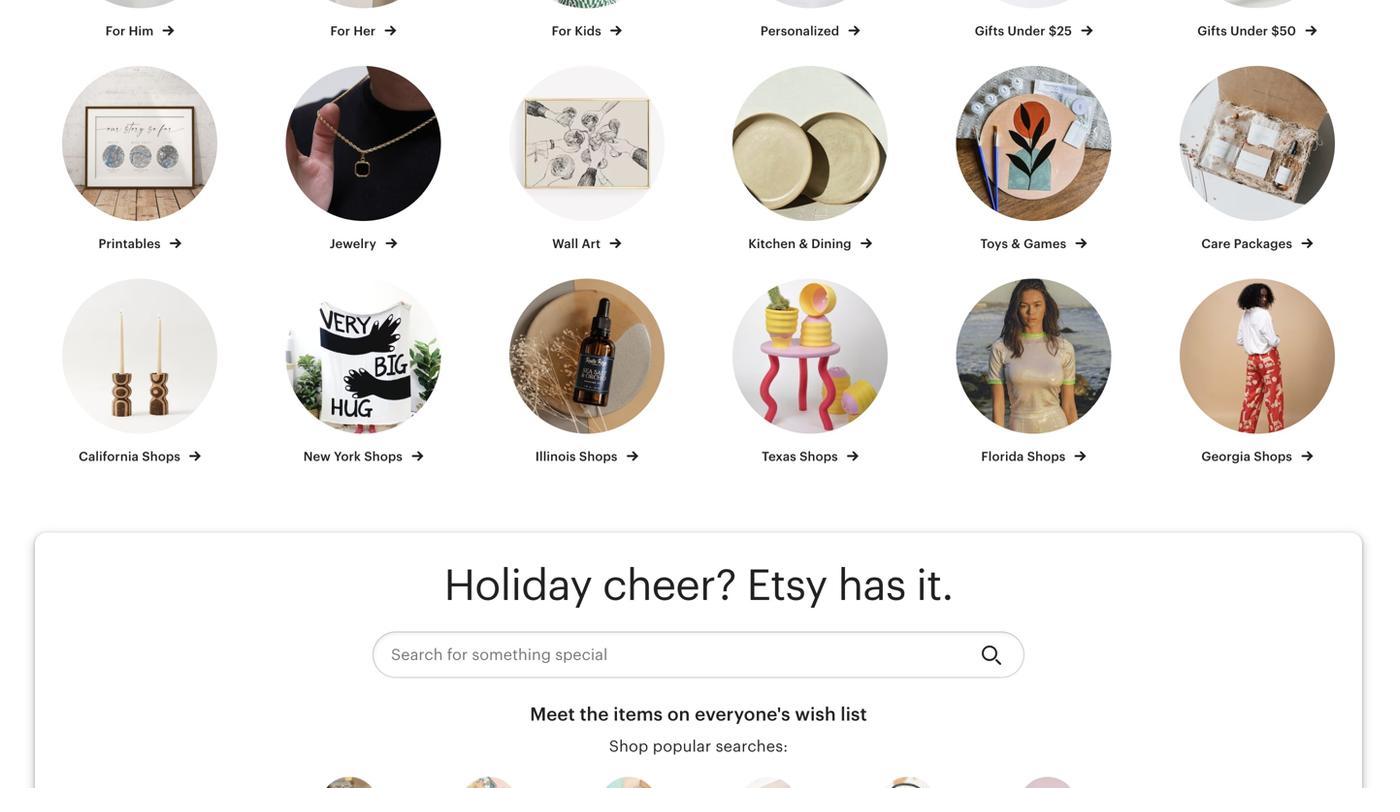 Task type: describe. For each thing, give the bounding box(es) containing it.
holiday
[[444, 561, 592, 610]]

toys & games
[[981, 237, 1070, 251]]

for for for her
[[330, 24, 350, 38]]

gifts for gifts under $25
[[975, 24, 1005, 38]]

$25
[[1049, 24, 1072, 38]]

jewelry
[[330, 237, 380, 251]]

for for for him
[[106, 24, 125, 38]]

it.
[[916, 561, 953, 610]]

california shops link
[[46, 279, 234, 466]]

texas
[[762, 450, 797, 465]]

georgia shops
[[1202, 450, 1296, 465]]

personalized
[[761, 24, 843, 38]]

florida
[[981, 450, 1024, 465]]

for kids
[[552, 24, 605, 38]]

gifts under $50 link
[[1163, 0, 1352, 40]]

texas shops
[[762, 450, 841, 465]]

new
[[303, 450, 331, 465]]

dining
[[812, 237, 852, 251]]

packages
[[1234, 237, 1293, 251]]

wall art link
[[493, 66, 681, 253]]

florida shops
[[981, 450, 1069, 465]]

care packages
[[1202, 237, 1296, 251]]

wall art
[[552, 237, 604, 251]]

personalized link
[[716, 0, 905, 40]]

gifts for gifts under $50
[[1198, 24, 1227, 38]]

care
[[1202, 237, 1231, 251]]

the
[[580, 705, 609, 726]]

has
[[838, 561, 906, 610]]

new york shops link
[[269, 279, 458, 466]]

meet
[[530, 705, 575, 726]]

california shops
[[79, 450, 184, 465]]

etsy
[[747, 561, 827, 610]]

shop popular searches:
[[609, 738, 788, 756]]

holiday cheer? etsy has it.
[[444, 561, 953, 610]]

him
[[129, 24, 154, 38]]

for her
[[330, 24, 379, 38]]

on
[[668, 705, 690, 726]]

texas shops link
[[716, 279, 905, 466]]

for him link
[[46, 0, 234, 40]]

popular
[[653, 738, 712, 756]]

shop
[[609, 738, 649, 756]]

toys & games link
[[940, 66, 1128, 253]]



Task type: locate. For each thing, give the bounding box(es) containing it.
0 horizontal spatial for
[[106, 24, 125, 38]]

2 for from the left
[[330, 24, 350, 38]]

0 horizontal spatial under
[[1008, 24, 1046, 38]]

2 & from the left
[[1012, 237, 1021, 251]]

1 horizontal spatial gifts
[[1198, 24, 1227, 38]]

games
[[1024, 237, 1067, 251]]

under left $50
[[1231, 24, 1269, 38]]

0 horizontal spatial &
[[799, 237, 808, 251]]

kids
[[575, 24, 601, 38]]

items
[[614, 705, 663, 726]]

& right toys
[[1012, 237, 1021, 251]]

2 under from the left
[[1231, 24, 1269, 38]]

1 shops from the left
[[142, 450, 180, 465]]

for kids link
[[493, 0, 681, 40]]

toys
[[981, 237, 1008, 251]]

florida shops link
[[940, 279, 1128, 466]]

for left kids at the top of the page
[[552, 24, 572, 38]]

1 horizontal spatial under
[[1231, 24, 1269, 38]]

art
[[582, 237, 601, 251]]

gifts under $50
[[1198, 24, 1300, 38]]

gifts left $50
[[1198, 24, 1227, 38]]

1 gifts from the left
[[975, 24, 1005, 38]]

1 horizontal spatial &
[[1012, 237, 1021, 251]]

1 for from the left
[[106, 24, 125, 38]]

Search for something special text field
[[373, 632, 966, 679]]

for left her
[[330, 24, 350, 38]]

& for toys
[[1012, 237, 1021, 251]]

list
[[841, 705, 867, 726]]

2 shops from the left
[[364, 450, 403, 465]]

wish
[[795, 705, 836, 726]]

shops for illinois
[[579, 450, 618, 465]]

& for kitchen
[[799, 237, 808, 251]]

shops right illinois
[[579, 450, 618, 465]]

kitchen
[[749, 237, 796, 251]]

kitchen & dining link
[[716, 66, 905, 253]]

shops right florida
[[1027, 450, 1066, 465]]

everyone's
[[695, 705, 791, 726]]

york
[[334, 450, 361, 465]]

shops for texas
[[800, 450, 838, 465]]

for him
[[106, 24, 157, 38]]

3 for from the left
[[552, 24, 572, 38]]

her
[[354, 24, 376, 38]]

for her link
[[269, 0, 458, 40]]

shops right georgia
[[1254, 450, 1293, 465]]

gifts left the $25
[[975, 24, 1005, 38]]

shops right texas
[[800, 450, 838, 465]]

gifts under $25 link
[[940, 0, 1128, 40]]

care packages link
[[1163, 66, 1352, 253]]

printables link
[[46, 66, 234, 253]]

printables
[[98, 237, 164, 251]]

for left the him
[[106, 24, 125, 38]]

georgia
[[1202, 450, 1251, 465]]

for
[[106, 24, 125, 38], [330, 24, 350, 38], [552, 24, 572, 38]]

under for $50
[[1231, 24, 1269, 38]]

6 shops from the left
[[1254, 450, 1293, 465]]

cheer?
[[603, 561, 736, 610]]

shops for california
[[142, 450, 180, 465]]

shops right california
[[142, 450, 180, 465]]

meet the items on everyone's wish list
[[530, 705, 867, 726]]

illinois
[[536, 450, 576, 465]]

5 shops from the left
[[1027, 450, 1066, 465]]

shops for georgia
[[1254, 450, 1293, 465]]

georgia shops link
[[1163, 279, 1352, 466]]

for for for kids
[[552, 24, 572, 38]]

california
[[79, 450, 139, 465]]

kitchen & dining
[[749, 237, 855, 251]]

4 shops from the left
[[800, 450, 838, 465]]

under left the $25
[[1008, 24, 1046, 38]]

3 shops from the left
[[579, 450, 618, 465]]

jewelry link
[[269, 66, 458, 253]]

shops
[[142, 450, 180, 465], [364, 450, 403, 465], [579, 450, 618, 465], [800, 450, 838, 465], [1027, 450, 1066, 465], [1254, 450, 1293, 465]]

wall
[[552, 237, 579, 251]]

illinois shops link
[[493, 279, 681, 466]]

0 horizontal spatial gifts
[[975, 24, 1005, 38]]

1 horizontal spatial for
[[330, 24, 350, 38]]

2 horizontal spatial for
[[552, 24, 572, 38]]

& left dining
[[799, 237, 808, 251]]

&
[[799, 237, 808, 251], [1012, 237, 1021, 251]]

shops right york
[[364, 450, 403, 465]]

shops for florida
[[1027, 450, 1066, 465]]

1 under from the left
[[1008, 24, 1046, 38]]

2 gifts from the left
[[1198, 24, 1227, 38]]

$50
[[1272, 24, 1297, 38]]

under for $25
[[1008, 24, 1046, 38]]

gifts under $25
[[975, 24, 1076, 38]]

new york shops
[[303, 450, 406, 465]]

1 & from the left
[[799, 237, 808, 251]]

None search field
[[373, 632, 1025, 679]]

gifts
[[975, 24, 1005, 38], [1198, 24, 1227, 38]]

illinois shops
[[536, 450, 621, 465]]

under
[[1008, 24, 1046, 38], [1231, 24, 1269, 38]]

searches:
[[716, 738, 788, 756]]



Task type: vqa. For each thing, say whether or not it's contained in the screenshot.
the top LETTERING
no



